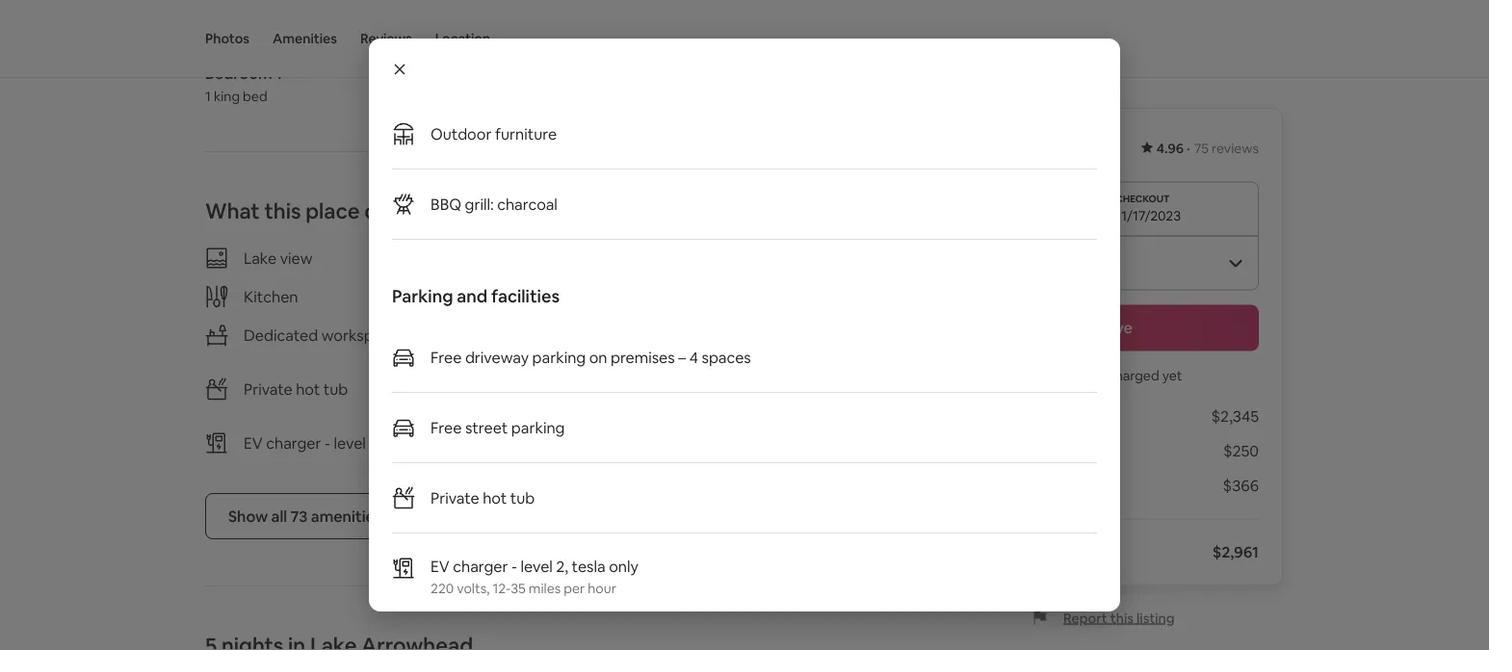 Task type: vqa. For each thing, say whether or not it's contained in the screenshot.
the topmost charger
yes



Task type: locate. For each thing, give the bounding box(es) containing it.
bedroom
[[205, 64, 272, 84]]

0 horizontal spatial hot
[[296, 379, 320, 399]]

0 horizontal spatial ev
[[244, 433, 263, 453]]

·
[[1187, 140, 1190, 157]]

driveway
[[601, 323, 664, 343], [465, 347, 529, 367]]

driveway up the hdtv
[[601, 323, 664, 343]]

won't
[[1051, 367, 1086, 384]]

1 vertical spatial this
[[1110, 609, 1134, 627]]

1 vertical spatial driveway
[[465, 347, 529, 367]]

4.96 · 75 reviews
[[1157, 140, 1259, 157]]

0 vertical spatial free
[[566, 323, 597, 343]]

0 horizontal spatial driveway
[[465, 347, 529, 367]]

private down dedicated
[[244, 379, 293, 399]]

1 horizontal spatial level
[[521, 556, 553, 576]]

1 horizontal spatial 1
[[276, 64, 282, 84]]

1 vertical spatial hot
[[483, 488, 507, 508]]

security
[[566, 433, 624, 453]]

level up amenities
[[334, 433, 366, 453]]

- up amenities
[[325, 433, 330, 453]]

private hot tub down dedicated
[[244, 379, 348, 399]]

11/17/2023
[[1116, 207, 1181, 224]]

what this place offers
[[205, 197, 423, 224]]

2, up amenities
[[369, 433, 381, 453]]

on up the hdtv
[[589, 347, 607, 367]]

1 horizontal spatial only
[[609, 556, 638, 576]]

charger up 73
[[266, 433, 321, 453]]

1 horizontal spatial –
[[678, 347, 686, 367]]

0 vertical spatial 2,
[[369, 433, 381, 453]]

1 horizontal spatial -
[[511, 556, 517, 576]]

1 vertical spatial parking
[[532, 347, 586, 367]]

photos button
[[205, 0, 249, 77]]

0 horizontal spatial this
[[264, 197, 301, 224]]

2 horizontal spatial on
[[725, 323, 743, 343]]

premises inside what this place offers dialog
[[611, 347, 675, 367]]

hour
[[588, 580, 616, 597]]

driveway inside the free driveway parking on premises – 4 spaces
[[601, 323, 664, 343]]

4.96
[[1157, 140, 1184, 157]]

0 vertical spatial ev
[[244, 433, 263, 453]]

1 right bedroom
[[276, 64, 282, 84]]

0 horizontal spatial level
[[334, 433, 366, 453]]

listing
[[1137, 609, 1175, 627]]

tub up ev charger - level 2, tesla only
[[323, 379, 348, 399]]

premises up with
[[611, 347, 675, 367]]

free left street
[[431, 418, 462, 437]]

- up 35
[[511, 556, 517, 576]]

spaces up tv, at the bottom
[[702, 347, 751, 367]]

charger for ev charger - level 2, tesla only 220 volts, 12-35 miles per hour
[[453, 556, 508, 576]]

only for ev charger - level 2, tesla only 220 volts, 12-35 miles per hour
[[609, 556, 638, 576]]

only left street
[[422, 433, 452, 453]]

1 vertical spatial -
[[511, 556, 517, 576]]

2 vertical spatial on
[[692, 433, 710, 453]]

with
[[639, 377, 670, 397]]

ev
[[244, 433, 263, 453], [431, 556, 450, 576]]

1 vertical spatial private
[[431, 488, 479, 508]]

spaces inside what this place offers dialog
[[702, 347, 751, 367]]

amenities button
[[273, 0, 337, 77]]

charger
[[266, 433, 321, 453], [453, 556, 508, 576]]

0 vertical spatial parking
[[668, 323, 721, 343]]

tesla inside ev charger - level 2, tesla only 220 volts, 12-35 miles per hour
[[572, 556, 606, 576]]

ev inside ev charger - level 2, tesla only 220 volts, 12-35 miles per hour
[[431, 556, 450, 576]]

on
[[725, 323, 743, 343], [589, 347, 607, 367], [692, 433, 710, 453]]

hot down free street parking
[[483, 488, 507, 508]]

0 vertical spatial charger
[[266, 433, 321, 453]]

tesla up hour
[[572, 556, 606, 576]]

parking
[[392, 285, 453, 308]]

ev up show
[[244, 433, 263, 453]]

lake view
[[244, 248, 313, 268]]

1 vertical spatial on
[[589, 347, 607, 367]]

1 horizontal spatial tub
[[510, 488, 535, 508]]

parking and facilities
[[392, 285, 560, 308]]

charger up volts,
[[453, 556, 508, 576]]

hot
[[296, 379, 320, 399], [483, 488, 507, 508]]

4 inside the free driveway parking on premises – 4 spaces
[[645, 342, 654, 362]]

tesla
[[385, 433, 419, 453], [572, 556, 606, 576]]

0 vertical spatial this
[[264, 197, 301, 224]]

only
[[422, 433, 452, 453], [609, 556, 638, 576]]

1 vertical spatial 2,
[[556, 556, 568, 576]]

75
[[1194, 140, 1209, 157]]

0 horizontal spatial tesla
[[385, 433, 419, 453]]

1 horizontal spatial private
[[431, 488, 479, 508]]

report this listing
[[1063, 609, 1175, 627]]

0 horizontal spatial 2,
[[369, 433, 381, 453]]

parking right street
[[511, 418, 565, 437]]

king
[[214, 88, 240, 105]]

- inside ev charger - level 2, tesla only 220 volts, 12-35 miles per hour
[[511, 556, 517, 576]]

60"
[[566, 377, 590, 397]]

0 horizontal spatial –
[[634, 342, 641, 362]]

free up 60"
[[566, 323, 597, 343]]

0 vertical spatial private hot tub
[[244, 379, 348, 399]]

parking up apple
[[668, 323, 721, 343]]

on up tv, at the bottom
[[725, 323, 743, 343]]

this up the lake view
[[264, 197, 301, 224]]

$2,345
[[1211, 406, 1259, 426]]

0 horizontal spatial 1
[[205, 88, 211, 105]]

1 horizontal spatial this
[[1110, 609, 1134, 627]]

ev for ev charger - level 2, tesla only
[[244, 433, 263, 453]]

1 horizontal spatial 4
[[689, 347, 698, 367]]

furniture
[[495, 124, 557, 144]]

0 vertical spatial level
[[334, 433, 366, 453]]

1
[[276, 64, 282, 84], [205, 88, 211, 105]]

view
[[280, 248, 313, 268]]

ev up 220
[[431, 556, 450, 576]]

0 horizontal spatial on
[[589, 347, 607, 367]]

property
[[713, 433, 776, 453]]

dedicated
[[244, 325, 318, 345]]

level inside ev charger - level 2, tesla only 220 volts, 12-35 miles per hour
[[521, 556, 553, 576]]

0 vertical spatial tesla
[[385, 433, 419, 453]]

driveway down parking and facilities
[[465, 347, 529, 367]]

tub
[[323, 379, 348, 399], [510, 488, 535, 508]]

private down street
[[431, 488, 479, 508]]

– up apple
[[678, 347, 686, 367]]

parking
[[668, 323, 721, 343], [532, 347, 586, 367], [511, 418, 565, 437]]

premises
[[566, 342, 630, 362], [611, 347, 675, 367]]

0 horizontal spatial 4
[[645, 342, 654, 362]]

driveway inside what this place offers dialog
[[465, 347, 529, 367]]

0 vertical spatial private
[[244, 379, 293, 399]]

level up miles
[[521, 556, 553, 576]]

0 horizontal spatial private hot tub
[[244, 379, 348, 399]]

private hot tub inside what this place offers dialog
[[431, 488, 535, 508]]

tesla left street
[[385, 433, 419, 453]]

$366
[[1223, 476, 1259, 496]]

0 vertical spatial 1
[[276, 64, 282, 84]]

only inside ev charger - level 2, tesla only 220 volts, 12-35 miles per hour
[[609, 556, 638, 576]]

0 vertical spatial on
[[725, 323, 743, 343]]

1 horizontal spatial 2,
[[556, 556, 568, 576]]

4 up apple
[[689, 347, 698, 367]]

dedicated workspace
[[244, 325, 399, 345]]

spaces up apple
[[657, 342, 706, 362]]

charger inside ev charger - level 2, tesla only 220 volts, 12-35 miles per hour
[[453, 556, 508, 576]]

only up hour
[[609, 556, 638, 576]]

2, inside ev charger - level 2, tesla only 220 volts, 12-35 miles per hour
[[556, 556, 568, 576]]

1 horizontal spatial hot
[[483, 488, 507, 508]]

0 vertical spatial only
[[422, 433, 452, 453]]

location button
[[435, 0, 490, 77]]

on right cameras
[[692, 433, 710, 453]]

0 horizontal spatial only
[[422, 433, 452, 453]]

1 horizontal spatial ev
[[431, 556, 450, 576]]

spaces inside the free driveway parking on premises – 4 spaces
[[657, 342, 706, 362]]

1 vertical spatial level
[[521, 556, 553, 576]]

tub down free street parking
[[510, 488, 535, 508]]

2,
[[369, 433, 381, 453], [556, 556, 568, 576]]

report this listing button
[[1033, 609, 1175, 627]]

this for report
[[1110, 609, 1134, 627]]

free driveway parking on premises – 4 spaces
[[566, 323, 743, 362], [431, 347, 751, 367]]

free
[[566, 323, 597, 343], [431, 347, 462, 367], [431, 418, 462, 437]]

spaces
[[657, 342, 706, 362], [702, 347, 751, 367]]

king suite- bedroom #1 image
[[528, 0, 834, 49]]

1 horizontal spatial tesla
[[572, 556, 606, 576]]

free down parking
[[431, 347, 462, 367]]

2, up per
[[556, 556, 568, 576]]

1 vertical spatial ev
[[431, 556, 450, 576]]

ev charger - level 2, tesla only
[[244, 433, 452, 453]]

1 horizontal spatial driveway
[[601, 323, 664, 343]]

0 horizontal spatial -
[[325, 433, 330, 453]]

charged
[[1108, 367, 1159, 384]]

only for ev charger - level 2, tesla only
[[422, 433, 452, 453]]

1 vertical spatial private hot tub
[[431, 488, 535, 508]]

level
[[334, 433, 366, 453], [521, 556, 553, 576]]

private hot tub down street
[[431, 488, 535, 508]]

kitchen
[[244, 287, 298, 306]]

1 vertical spatial only
[[609, 556, 638, 576]]

parking up 60"
[[532, 347, 586, 367]]

1 vertical spatial charger
[[453, 556, 508, 576]]

-
[[325, 433, 330, 453], [511, 556, 517, 576]]

show all 73 amenities
[[228, 506, 382, 526]]

1 horizontal spatial private hot tub
[[431, 488, 535, 508]]

volts,
[[457, 580, 490, 597]]

0 vertical spatial -
[[325, 433, 330, 453]]

hot down the dedicated workspace
[[296, 379, 320, 399]]

1 vertical spatial tesla
[[572, 556, 606, 576]]

outdoor furniture
[[431, 124, 557, 144]]

private hot tub
[[244, 379, 348, 399], [431, 488, 535, 508]]

2, for ev charger - level 2, tesla only
[[369, 433, 381, 453]]

1 horizontal spatial charger
[[453, 556, 508, 576]]

4 inside what this place offers dialog
[[689, 347, 698, 367]]

4 up with
[[645, 342, 654, 362]]

free driveway parking on premises – 4 spaces up 60"
[[431, 347, 751, 367]]

0 horizontal spatial charger
[[266, 433, 321, 453]]

– up with
[[634, 342, 641, 362]]

0 horizontal spatial tub
[[323, 379, 348, 399]]

this left listing
[[1110, 609, 1134, 627]]

this
[[264, 197, 301, 224], [1110, 609, 1134, 627]]

outdoor
[[431, 124, 492, 144]]

parking inside the free driveway parking on premises – 4 spaces
[[668, 323, 721, 343]]

1 left "king"
[[205, 88, 211, 105]]

private
[[244, 379, 293, 399], [431, 488, 479, 508]]

premises up the hdtv
[[566, 342, 630, 362]]

1 vertical spatial tub
[[510, 488, 535, 508]]

4
[[645, 342, 654, 362], [689, 347, 698, 367]]

0 vertical spatial driveway
[[601, 323, 664, 343]]



Task type: describe. For each thing, give the bounding box(es) containing it.
you won't be charged yet
[[1025, 367, 1182, 384]]

level for ev charger - level 2, tesla only
[[334, 433, 366, 453]]

35
[[511, 580, 526, 597]]

$250
[[1223, 441, 1259, 461]]

reserve
[[1075, 318, 1133, 338]]

location
[[435, 30, 490, 47]]

you
[[1025, 367, 1048, 384]]

0 horizontal spatial private
[[244, 379, 293, 399]]

73
[[290, 506, 308, 526]]

netflix
[[566, 396, 613, 416]]

street
[[465, 418, 508, 437]]

2 vertical spatial parking
[[511, 418, 565, 437]]

on inside the free driveway parking on premises – 4 spaces
[[725, 323, 743, 343]]

charger for ev charger - level 2, tesla only
[[266, 433, 321, 453]]

yet
[[1162, 367, 1182, 384]]

charcoal
[[497, 194, 558, 214]]

hdtv
[[593, 377, 635, 397]]

– inside the free driveway parking on premises – 4 spaces
[[634, 342, 641, 362]]

2, for ev charger - level 2, tesla only 220 volts, 12-35 miles per hour
[[556, 556, 568, 576]]

tesla for ev charger - level 2, tesla only 220 volts, 12-35 miles per hour
[[572, 556, 606, 576]]

2 vertical spatial free
[[431, 418, 462, 437]]

reviews
[[360, 30, 412, 47]]

report
[[1063, 609, 1108, 627]]

free driveway parking on premises – 4 spaces inside what this place offers dialog
[[431, 347, 751, 367]]

private inside what this place offers dialog
[[431, 488, 479, 508]]

bedroom #2- king image
[[205, 0, 512, 49]]

premises inside the free driveway parking on premises – 4 spaces
[[566, 342, 630, 362]]

amenities
[[311, 506, 382, 526]]

all
[[271, 506, 287, 526]]

tub inside what this place offers dialog
[[510, 488, 535, 508]]

photos
[[205, 30, 249, 47]]

bedroom 1 1 king bed
[[205, 64, 282, 105]]

on inside what this place offers dialog
[[589, 347, 607, 367]]

11/17/2023 button
[[948, 182, 1259, 236]]

lake
[[244, 248, 277, 268]]

$2,961
[[1212, 542, 1259, 562]]

ev for ev charger - level 2, tesla only 220 volts, 12-35 miles per hour
[[431, 556, 450, 576]]

level for ev charger - level 2, tesla only 220 volts, 12-35 miles per hour
[[521, 556, 553, 576]]

12-
[[493, 580, 511, 597]]

per
[[564, 580, 585, 597]]

cameras
[[628, 433, 688, 453]]

bed
[[243, 88, 267, 105]]

this for what
[[264, 197, 301, 224]]

show
[[228, 506, 268, 526]]

grill:
[[465, 194, 494, 214]]

amenities
[[273, 30, 337, 47]]

tv,
[[719, 377, 741, 397]]

reserve button
[[948, 305, 1259, 351]]

ev charger - level 2, tesla only 220 volts, 12-35 miles per hour
[[431, 556, 638, 597]]

free driveway parking on premises – 4 spaces up with
[[566, 323, 743, 362]]

- for ev charger - level 2, tesla only 220 volts, 12-35 miles per hour
[[511, 556, 517, 576]]

free street parking
[[431, 418, 565, 437]]

tesla for ev charger - level 2, tesla only
[[385, 433, 419, 453]]

and
[[457, 285, 488, 308]]

60" hdtv with apple tv, netflix
[[566, 377, 741, 416]]

- for ev charger - level 2, tesla only
[[325, 433, 330, 453]]

1 vertical spatial free
[[431, 347, 462, 367]]

security cameras on property
[[566, 433, 776, 453]]

what
[[205, 197, 260, 224]]

free inside the free driveway parking on premises – 4 spaces
[[566, 323, 597, 343]]

hot inside what this place offers dialog
[[483, 488, 507, 508]]

what this place offers dialog
[[369, 0, 1120, 621]]

reviews
[[1212, 140, 1259, 157]]

place
[[306, 197, 360, 224]]

220
[[431, 580, 454, 597]]

– inside what this place offers dialog
[[678, 347, 686, 367]]

show all 73 amenities button
[[205, 493, 405, 539]]

apple
[[673, 377, 715, 397]]

0 vertical spatial tub
[[323, 379, 348, 399]]

offers
[[364, 197, 423, 224]]

workspace
[[321, 325, 399, 345]]

1 vertical spatial 1
[[205, 88, 211, 105]]

be
[[1089, 367, 1105, 384]]

bbq grill: charcoal
[[431, 194, 558, 214]]

0 vertical spatial hot
[[296, 379, 320, 399]]

bbq
[[431, 194, 461, 214]]

miles
[[529, 580, 561, 597]]

1 horizontal spatial on
[[692, 433, 710, 453]]

facilities
[[491, 285, 560, 308]]

reviews button
[[360, 0, 412, 77]]



